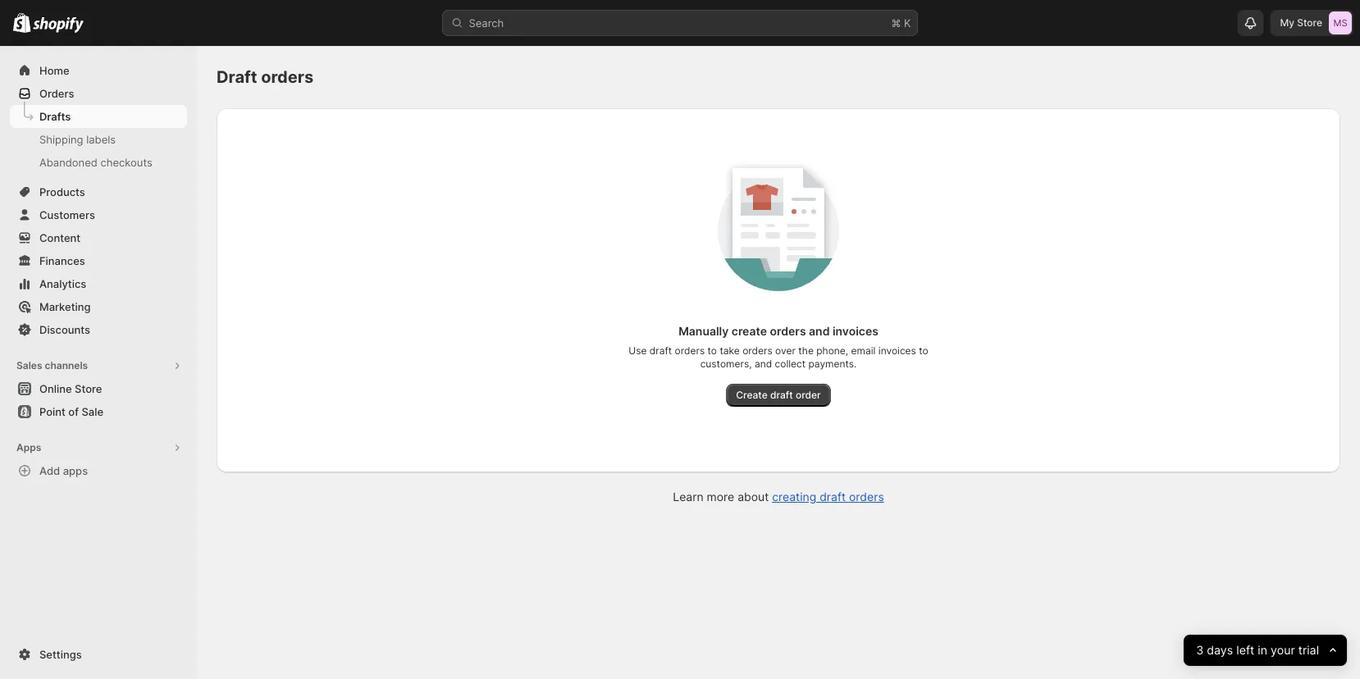 Task type: locate. For each thing, give the bounding box(es) containing it.
online store link
[[10, 377, 187, 400]]

online
[[39, 382, 72, 395]]

invoices up email
[[833, 324, 879, 338]]

1 horizontal spatial to
[[919, 345, 928, 357]]

abandoned checkouts
[[39, 156, 152, 169]]

order
[[796, 389, 821, 401]]

shipping
[[39, 133, 83, 146]]

apps
[[16, 442, 41, 454]]

1 vertical spatial draft
[[770, 389, 793, 401]]

channels
[[45, 360, 88, 372]]

orders right 'draft'
[[261, 67, 314, 87]]

manually create orders and invoices use draft orders to take orders over the phone, email invoices to customers, and collect payments.
[[629, 324, 928, 370]]

orders
[[261, 67, 314, 87], [770, 324, 806, 338], [675, 345, 705, 357], [743, 345, 773, 357], [849, 490, 884, 504]]

discounts
[[39, 323, 90, 336]]

online store
[[39, 382, 102, 395]]

products
[[39, 185, 85, 198]]

point of sale
[[39, 405, 103, 418]]

draft left order
[[770, 389, 793, 401]]

about
[[738, 490, 769, 504]]

draft right creating
[[820, 490, 846, 504]]

draft right use
[[650, 345, 672, 357]]

1 horizontal spatial and
[[809, 324, 830, 338]]

draft inside the manually create orders and invoices use draft orders to take orders over the phone, email invoices to customers, and collect payments.
[[650, 345, 672, 357]]

store right my
[[1297, 17, 1322, 29]]

0 vertical spatial and
[[809, 324, 830, 338]]

orders right creating
[[849, 490, 884, 504]]

creating draft orders link
[[772, 490, 884, 504]]

store
[[1297, 17, 1322, 29], [75, 382, 102, 395]]

content
[[39, 231, 81, 244]]

3
[[1196, 644, 1204, 658]]

store for online store
[[75, 382, 102, 395]]

invoices right email
[[879, 345, 916, 357]]

0 horizontal spatial shopify image
[[13, 13, 31, 33]]

add apps
[[39, 464, 88, 477]]

1 horizontal spatial draft
[[770, 389, 793, 401]]

1 vertical spatial store
[[75, 382, 102, 395]]

marketing
[[39, 300, 91, 313]]

sales channels button
[[10, 354, 187, 377]]

my store image
[[1329, 11, 1352, 34]]

days
[[1207, 644, 1233, 658]]

phone,
[[817, 345, 848, 357]]

marketing link
[[10, 295, 187, 318]]

content link
[[10, 226, 187, 249]]

creating
[[772, 490, 816, 504]]

to right email
[[919, 345, 928, 357]]

apps
[[63, 464, 88, 477]]

k
[[904, 16, 911, 29]]

store inside button
[[75, 382, 102, 395]]

0 horizontal spatial draft
[[650, 345, 672, 357]]

more
[[707, 490, 734, 504]]

⌘ k
[[891, 16, 911, 29]]

collect
[[775, 358, 806, 370]]

0 vertical spatial draft
[[650, 345, 672, 357]]

to left take at right bottom
[[708, 345, 717, 357]]

0 vertical spatial store
[[1297, 17, 1322, 29]]

orders link
[[10, 82, 187, 105]]

settings link
[[10, 643, 187, 666]]

0 horizontal spatial store
[[75, 382, 102, 395]]

add apps button
[[10, 459, 187, 482]]

and left collect
[[755, 358, 772, 370]]

email
[[851, 345, 876, 357]]

draft
[[650, 345, 672, 357], [770, 389, 793, 401], [820, 490, 846, 504]]

3 days left in your trial
[[1196, 644, 1319, 658]]

0 vertical spatial invoices
[[833, 324, 879, 338]]

shopify image
[[13, 13, 31, 33], [33, 17, 84, 33]]

store for my store
[[1297, 17, 1322, 29]]

1 vertical spatial invoices
[[879, 345, 916, 357]]

apps button
[[10, 436, 187, 459]]

labels
[[86, 133, 116, 146]]

create draft order
[[736, 389, 821, 401]]

add
[[39, 464, 60, 477]]

abandoned checkouts link
[[10, 151, 187, 174]]

store up 'sale'
[[75, 382, 102, 395]]

0 horizontal spatial to
[[708, 345, 717, 357]]

in
[[1258, 644, 1267, 658]]

and up phone,
[[809, 324, 830, 338]]

1 horizontal spatial store
[[1297, 17, 1322, 29]]

invoices
[[833, 324, 879, 338], [879, 345, 916, 357]]

draft
[[217, 67, 257, 87]]

create
[[736, 389, 768, 401]]

2 horizontal spatial draft
[[820, 490, 846, 504]]

0 horizontal spatial and
[[755, 358, 772, 370]]

1 horizontal spatial shopify image
[[33, 17, 84, 33]]

and
[[809, 324, 830, 338], [755, 358, 772, 370]]

my store
[[1280, 17, 1322, 29]]

to
[[708, 345, 717, 357], [919, 345, 928, 357]]

your
[[1271, 644, 1295, 658]]

search
[[469, 16, 504, 29]]



Task type: describe. For each thing, give the bounding box(es) containing it.
1 vertical spatial and
[[755, 358, 772, 370]]

of
[[68, 405, 79, 418]]

⌘
[[891, 16, 901, 29]]

left
[[1236, 644, 1254, 658]]

sales
[[16, 360, 42, 372]]

drafts link
[[10, 105, 187, 128]]

sale
[[82, 405, 103, 418]]

2 to from the left
[[919, 345, 928, 357]]

finances link
[[10, 249, 187, 272]]

home link
[[10, 59, 187, 82]]

orders up over
[[770, 324, 806, 338]]

products link
[[10, 180, 187, 203]]

learn more about creating draft orders
[[673, 490, 884, 504]]

my
[[1280, 17, 1295, 29]]

checkouts
[[101, 156, 152, 169]]

abandoned
[[39, 156, 98, 169]]

draft orders
[[217, 67, 314, 87]]

orders down 'create'
[[743, 345, 773, 357]]

drafts
[[39, 110, 71, 123]]

the
[[799, 345, 814, 357]]

trial
[[1298, 644, 1319, 658]]

customers,
[[700, 358, 752, 370]]

point of sale button
[[0, 400, 197, 423]]

use
[[629, 345, 647, 357]]

orders down manually
[[675, 345, 705, 357]]

shipping labels link
[[10, 128, 187, 151]]

1 to from the left
[[708, 345, 717, 357]]

point of sale link
[[10, 400, 187, 423]]

online store button
[[0, 377, 197, 400]]

learn
[[673, 490, 704, 504]]

finances
[[39, 254, 85, 267]]

settings
[[39, 648, 82, 661]]

take
[[720, 345, 740, 357]]

analytics link
[[10, 272, 187, 295]]

manually
[[679, 324, 729, 338]]

sales channels
[[16, 360, 88, 372]]

analytics
[[39, 277, 86, 290]]

shipping labels
[[39, 133, 116, 146]]

point
[[39, 405, 66, 418]]

create draft order link
[[726, 384, 831, 407]]

home
[[39, 64, 69, 77]]

create
[[732, 324, 767, 338]]

payments.
[[809, 358, 857, 370]]

customers
[[39, 208, 95, 221]]

discounts link
[[10, 318, 187, 341]]

3 days left in your trial button
[[1184, 635, 1347, 666]]

orders
[[39, 87, 74, 100]]

over
[[775, 345, 796, 357]]

customers link
[[10, 203, 187, 226]]

2 vertical spatial draft
[[820, 490, 846, 504]]



Task type: vqa. For each thing, say whether or not it's contained in the screenshot.
SEARCH PRODUCTS TEXT BOX
no



